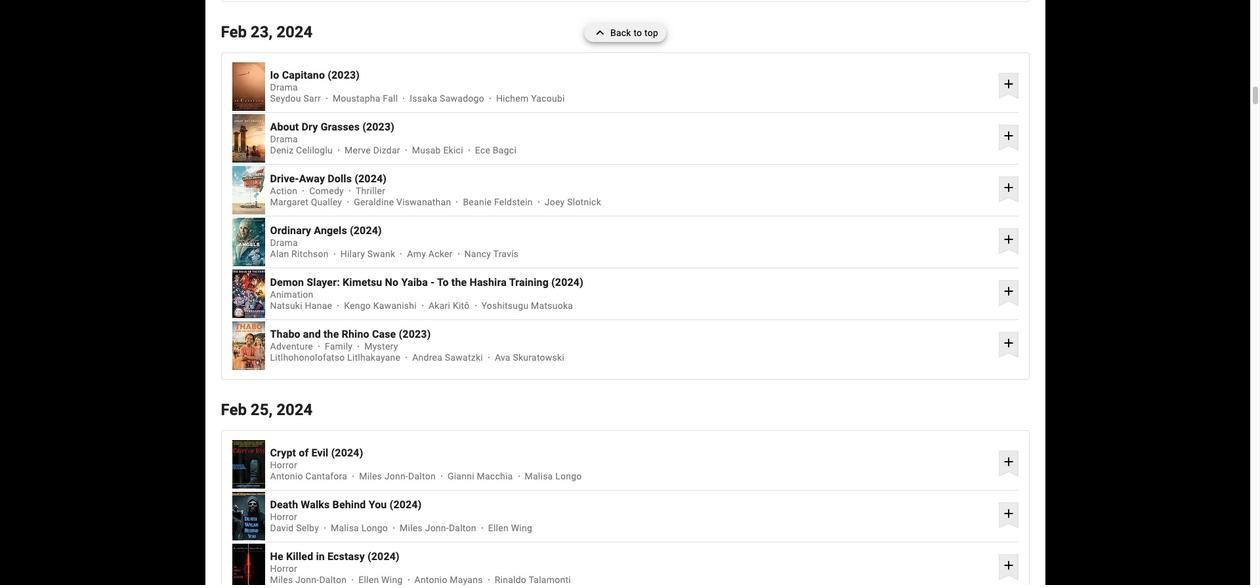Task type: describe. For each thing, give the bounding box(es) containing it.
expand less image
[[592, 24, 610, 42]]

feb 25, 2024
[[221, 401, 313, 420]]

feb 23, 2024
[[221, 23, 313, 42]]

io capitano (2023) image
[[232, 62, 265, 111]]

hichem yacoubi
[[496, 94, 565, 104]]

seydou sarr
[[270, 94, 321, 104]]

kengo
[[344, 301, 371, 311]]

hashira
[[470, 276, 507, 289]]

evil
[[311, 447, 328, 459]]

bagci
[[493, 145, 517, 156]]

thabo and the rhino case (2023) image
[[232, 322, 265, 370]]

thabo and the rhino case (2023) button
[[270, 328, 994, 341]]

he killed in ecstasy (2024) image
[[232, 544, 265, 585]]

hanae
[[305, 301, 332, 311]]

moustapha
[[333, 94, 380, 104]]

andrea
[[412, 353, 442, 363]]

no
[[385, 276, 399, 289]]

back
[[610, 28, 631, 38]]

ellen wing
[[488, 523, 532, 534]]

ordinary angels (2024) image
[[232, 218, 265, 267]]

mystery
[[364, 341, 398, 352]]

margaret
[[270, 197, 308, 208]]

add image for he killed in ecstasy (2024)
[[1001, 558, 1017, 574]]

ordinary angels (2024) drama
[[270, 224, 382, 248]]

sawatzki
[[445, 353, 483, 363]]

feb for feb 23, 2024
[[221, 23, 247, 42]]

(2023) inside io capitano (2023) drama
[[328, 69, 360, 81]]

group for thabo and the rhino case (2023)
[[232, 322, 265, 370]]

amy
[[407, 249, 426, 260]]

you
[[369, 499, 387, 511]]

rhino
[[342, 328, 369, 341]]

23,
[[251, 23, 273, 42]]

swank
[[367, 249, 395, 260]]

2 vertical spatial (2023)
[[399, 328, 431, 341]]

macchia
[[477, 471, 513, 482]]

demon slayer: kimetsu no yaiba - to the hashira training (2024) animation
[[270, 276, 583, 300]]

alan ritchson
[[270, 249, 329, 260]]

drama for io
[[270, 82, 298, 93]]

natsuki hanae
[[270, 301, 332, 311]]

add image for evil
[[1001, 454, 1017, 470]]

of
[[299, 447, 309, 459]]

io capitano (2023) button
[[270, 69, 994, 81]]

animation
[[270, 290, 313, 300]]

merve dizdar in about dry grasses (2023) image
[[232, 114, 265, 163]]

antonio
[[270, 471, 303, 482]]

0 vertical spatial longo
[[555, 471, 582, 482]]

horror for he
[[270, 564, 297, 574]]

musab
[[412, 145, 441, 156]]

ava skuratowski
[[495, 353, 564, 363]]

viswanathan
[[396, 197, 451, 208]]

to
[[634, 28, 642, 38]]

cantafora
[[305, 471, 347, 482]]

group for death walks behind you (2024)
[[232, 492, 265, 541]]

ordinary angels (2024) button
[[270, 224, 994, 237]]

deniz celiloglu
[[270, 145, 333, 156]]

nancy
[[464, 249, 491, 260]]

david selby
[[270, 523, 319, 534]]

wing
[[511, 523, 532, 534]]

thabo and the rhino case (2023)
[[270, 328, 431, 341]]

in
[[316, 550, 325, 563]]

demon slayer: kimetsu no yaiba - to the hashira training (2024) image
[[232, 270, 265, 318]]

2024 for feb 25, 2024
[[276, 401, 313, 420]]

drive-away dolls (2024)
[[270, 173, 387, 185]]

comedy
[[309, 186, 344, 196]]

yoshitsugu
[[481, 301, 529, 311]]

alan
[[270, 249, 289, 260]]

beanie
[[463, 197, 492, 208]]

merve dizdar
[[345, 145, 400, 156]]

kawanishi
[[373, 301, 417, 311]]

add image for (2024)
[[1001, 232, 1017, 248]]

the inside demon slayer: kimetsu no yaiba - to the hashira training (2024) animation
[[451, 276, 467, 289]]

beanie feldstein
[[463, 197, 533, 208]]

1 vertical spatial miles jonn-dalton
[[400, 523, 476, 534]]

drive-away dolls (2024) image
[[232, 166, 265, 215]]

dolls
[[328, 173, 352, 185]]

sawadogo
[[440, 94, 484, 104]]

add image for death walks behind you (2024)
[[1001, 506, 1017, 522]]

moustapha fall
[[333, 94, 398, 104]]

1 vertical spatial the
[[324, 328, 339, 341]]

0 horizontal spatial miles
[[359, 471, 382, 482]]

skuratowski
[[513, 353, 564, 363]]

family
[[325, 341, 353, 352]]

death walks behind you (2024) image
[[232, 492, 265, 541]]

geraldine viswanathan
[[354, 197, 451, 208]]

thabo
[[270, 328, 300, 341]]

drive-away dolls (2024) button
[[270, 173, 994, 185]]

ritchson
[[291, 249, 329, 260]]

musab ekici
[[412, 145, 463, 156]]

nancy travis
[[464, 249, 519, 260]]

(2024) inside 'crypt of evil (2024) horror'
[[331, 447, 363, 459]]

andrea sawatzki
[[412, 353, 483, 363]]

hichem
[[496, 94, 529, 104]]

0 horizontal spatial longo
[[361, 523, 388, 534]]

joey
[[545, 197, 565, 208]]

antonio cantafora
[[270, 471, 347, 482]]

hilary
[[340, 249, 365, 260]]



Task type: locate. For each thing, give the bounding box(es) containing it.
2 group from the top
[[232, 114, 265, 163]]

malisa longo right macchia
[[525, 471, 582, 482]]

group left deniz in the left top of the page
[[232, 114, 265, 163]]

to
[[437, 276, 449, 289]]

3 drama from the top
[[270, 238, 298, 248]]

6 add image from the top
[[1001, 558, 1017, 574]]

and
[[303, 328, 321, 341]]

feb left 23,
[[221, 23, 247, 42]]

group for ordinary angels (2024)
[[232, 218, 265, 267]]

(2024) up hilary swank
[[350, 224, 382, 237]]

training
[[509, 276, 549, 289]]

he killed in ecstasy (2024) button
[[270, 550, 994, 563]]

he killed in ecstasy (2024) horror
[[270, 550, 400, 574]]

dalton left gianni
[[408, 471, 436, 482]]

(2024) inside death walks behind you (2024) horror
[[390, 499, 422, 511]]

dizdar
[[373, 145, 400, 156]]

malisa
[[525, 471, 553, 482], [331, 523, 359, 534]]

2 feb from the top
[[221, 401, 247, 420]]

group for he killed in ecstasy (2024)
[[232, 544, 265, 585]]

(2024) inside ordinary angels (2024) drama
[[350, 224, 382, 237]]

0 vertical spatial 2024
[[276, 23, 313, 42]]

add image for thabo and the rhino case (2023)
[[1001, 335, 1017, 351]]

travis
[[493, 249, 519, 260]]

1 vertical spatial malisa longo
[[331, 523, 388, 534]]

2 vertical spatial horror
[[270, 564, 297, 574]]

ekici
[[443, 145, 463, 156]]

1 group from the top
[[232, 62, 265, 111]]

the up family
[[324, 328, 339, 341]]

crypt of evil (2024) horror
[[270, 447, 363, 471]]

capitano
[[282, 69, 325, 81]]

0 horizontal spatial the
[[324, 328, 339, 341]]

1 horror from the top
[[270, 460, 297, 471]]

5 add image from the top
[[1001, 506, 1017, 522]]

5 group from the top
[[232, 270, 265, 318]]

litlhohonolofatso litlhakayane
[[270, 353, 401, 363]]

drama up the alan
[[270, 238, 298, 248]]

(2023) up merve dizdar at the top left
[[362, 121, 394, 133]]

1 horizontal spatial the
[[451, 276, 467, 289]]

drama inside about dry grasses (2023) drama
[[270, 134, 298, 145]]

seydou
[[270, 94, 301, 104]]

drama up the seydou
[[270, 82, 298, 93]]

natsuki
[[270, 301, 302, 311]]

top
[[645, 28, 658, 38]]

acker
[[428, 249, 453, 260]]

group left he
[[232, 544, 265, 585]]

0 vertical spatial dalton
[[408, 471, 436, 482]]

ece bagci
[[475, 145, 517, 156]]

away
[[299, 173, 325, 185]]

group for drive-away dolls (2024)
[[232, 166, 265, 215]]

0 vertical spatial miles
[[359, 471, 382, 482]]

0 vertical spatial feb
[[221, 23, 247, 42]]

about dry grasses (2023) button
[[270, 121, 994, 133]]

ecstasy
[[328, 550, 365, 563]]

1 drama from the top
[[270, 82, 298, 93]]

2024 right 25, at bottom left
[[276, 401, 313, 420]]

2 2024 from the top
[[276, 401, 313, 420]]

malisa down death walks behind you (2024) horror
[[331, 523, 359, 534]]

group for io capitano (2023)
[[232, 62, 265, 111]]

back to top
[[610, 28, 658, 38]]

group for about dry grasses (2023)
[[232, 114, 265, 163]]

1 vertical spatial jonn-
[[425, 523, 449, 534]]

(2024) right ecstasy
[[368, 550, 400, 563]]

2 vertical spatial drama
[[270, 238, 298, 248]]

(2024) right you
[[390, 499, 422, 511]]

adventure
[[270, 341, 313, 352]]

2024
[[276, 23, 313, 42], [276, 401, 313, 420]]

1 horizontal spatial malisa longo
[[525, 471, 582, 482]]

he
[[270, 550, 283, 563]]

drama inside io capitano (2023) drama
[[270, 82, 298, 93]]

drama for ordinary
[[270, 238, 298, 248]]

1 horizontal spatial malisa
[[525, 471, 553, 482]]

margaret qualley
[[270, 197, 342, 208]]

1 horizontal spatial miles
[[400, 523, 423, 534]]

malisa right macchia
[[525, 471, 553, 482]]

feb for feb 25, 2024
[[221, 401, 247, 420]]

group for demon slayer: kimetsu no yaiba - to the hashira training (2024)
[[232, 270, 265, 318]]

behind
[[332, 499, 366, 511]]

litlhohonolofatso
[[270, 353, 345, 363]]

longo
[[555, 471, 582, 482], [361, 523, 388, 534]]

0 vertical spatial drama
[[270, 82, 298, 93]]

malisa longo down death walks behind you (2024) horror
[[331, 523, 388, 534]]

0 vertical spatial malisa longo
[[525, 471, 582, 482]]

2 horizontal spatial (2023)
[[399, 328, 431, 341]]

1 2024 from the top
[[276, 23, 313, 42]]

horror up antonio
[[270, 460, 297, 471]]

1 vertical spatial malisa
[[331, 523, 359, 534]]

1 vertical spatial longo
[[361, 523, 388, 534]]

slayer:
[[307, 276, 340, 289]]

(2023) up andrea at the left of the page
[[399, 328, 431, 341]]

matsuoka
[[531, 301, 573, 311]]

death walks behind you (2024) horror
[[270, 499, 422, 522]]

demon
[[270, 276, 304, 289]]

0 horizontal spatial malisa
[[331, 523, 359, 534]]

group left the alan
[[232, 218, 265, 267]]

1 vertical spatial 2024
[[276, 401, 313, 420]]

miles jonn-dalton
[[359, 471, 436, 482], [400, 523, 476, 534]]

(2024) up matsuoka at bottom left
[[551, 276, 583, 289]]

litlhakayane
[[347, 353, 401, 363]]

(2024) inside demon slayer: kimetsu no yaiba - to the hashira training (2024) animation
[[551, 276, 583, 289]]

add image for demon slayer: kimetsu no yaiba - to the hashira training (2024)
[[1001, 284, 1017, 299]]

group left "david"
[[232, 492, 265, 541]]

1 vertical spatial feb
[[221, 401, 247, 420]]

0 horizontal spatial dalton
[[408, 471, 436, 482]]

1 feb from the top
[[221, 23, 247, 42]]

0 horizontal spatial (2023)
[[328, 69, 360, 81]]

0 horizontal spatial malisa longo
[[331, 523, 388, 534]]

horror inside death walks behind you (2024) horror
[[270, 512, 297, 522]]

about dry grasses (2023) drama
[[270, 121, 394, 145]]

qualley
[[311, 197, 342, 208]]

2 drama from the top
[[270, 134, 298, 145]]

crypt of evil (2024) image
[[232, 440, 265, 489]]

1 vertical spatial (2023)
[[362, 121, 394, 133]]

fall
[[383, 94, 398, 104]]

0 horizontal spatial jonn-
[[384, 471, 408, 482]]

feb left 25, at bottom left
[[221, 401, 247, 420]]

2024 right 23,
[[276, 23, 313, 42]]

(2024)
[[355, 173, 387, 185], [350, 224, 382, 237], [551, 276, 583, 289], [331, 447, 363, 459], [390, 499, 422, 511], [368, 550, 400, 563]]

merve
[[345, 145, 371, 156]]

2024 for feb 23, 2024
[[276, 23, 313, 42]]

jonn- up you
[[384, 471, 408, 482]]

1 vertical spatial drama
[[270, 134, 298, 145]]

about
[[270, 121, 299, 133]]

walks
[[301, 499, 330, 511]]

(2024) up 'thriller'
[[355, 173, 387, 185]]

slotnick
[[567, 197, 601, 208]]

grasses
[[321, 121, 360, 133]]

case
[[372, 328, 396, 341]]

drama up deniz in the left top of the page
[[270, 134, 298, 145]]

yoshitsugu matsuoka
[[481, 301, 573, 311]]

group left thabo
[[232, 322, 265, 370]]

1 add image from the top
[[1001, 180, 1017, 196]]

jonn- down gianni
[[425, 523, 449, 534]]

back to top button
[[584, 24, 666, 42]]

(2023) inside about dry grasses (2023) drama
[[362, 121, 394, 133]]

yacoubi
[[531, 94, 565, 104]]

4 add image from the top
[[1001, 335, 1017, 351]]

dalton
[[408, 471, 436, 482], [449, 523, 476, 534]]

0 vertical spatial malisa
[[525, 471, 553, 482]]

group left crypt
[[232, 440, 265, 489]]

kitô
[[453, 301, 470, 311]]

0 vertical spatial miles jonn-dalton
[[359, 471, 436, 482]]

6 group from the top
[[232, 322, 265, 370]]

1 vertical spatial add image
[[1001, 232, 1017, 248]]

1 horizontal spatial (2023)
[[362, 121, 394, 133]]

1 vertical spatial horror
[[270, 512, 297, 522]]

jonn-
[[384, 471, 408, 482], [425, 523, 449, 534]]

malisa longo
[[525, 471, 582, 482], [331, 523, 388, 534]]

add image
[[1001, 180, 1017, 196], [1001, 232, 1017, 248], [1001, 454, 1017, 470]]

0 vertical spatial add image
[[1001, 180, 1017, 196]]

kengo kawanishi
[[344, 301, 417, 311]]

2 add image from the top
[[1001, 232, 1017, 248]]

selby
[[296, 523, 319, 534]]

gianni macchia
[[448, 471, 513, 482]]

9 group from the top
[[232, 544, 265, 585]]

8 group from the top
[[232, 492, 265, 541]]

horror down he
[[270, 564, 297, 574]]

drama inside ordinary angels (2024) drama
[[270, 238, 298, 248]]

akari
[[429, 301, 450, 311]]

sarr
[[304, 94, 321, 104]]

action
[[270, 186, 297, 196]]

thriller
[[356, 186, 385, 196]]

1 horizontal spatial jonn-
[[425, 523, 449, 534]]

-
[[431, 276, 435, 289]]

ece
[[475, 145, 490, 156]]

io capitano (2023) drama
[[270, 69, 360, 93]]

the right to
[[451, 276, 467, 289]]

4 group from the top
[[232, 218, 265, 267]]

3 group from the top
[[232, 166, 265, 215]]

yaiba
[[401, 276, 428, 289]]

io
[[270, 69, 279, 81]]

0 vertical spatial horror
[[270, 460, 297, 471]]

horror for death
[[270, 512, 297, 522]]

1 vertical spatial miles
[[400, 523, 423, 534]]

0 vertical spatial (2023)
[[328, 69, 360, 81]]

add image
[[1001, 76, 1017, 92], [1001, 128, 1017, 144], [1001, 284, 1017, 299], [1001, 335, 1017, 351], [1001, 506, 1017, 522], [1001, 558, 1017, 574]]

(2024) inside "he killed in ecstasy (2024) horror"
[[368, 550, 400, 563]]

group left the action
[[232, 166, 265, 215]]

group for crypt of evil (2024)
[[232, 440, 265, 489]]

1 vertical spatial dalton
[[449, 523, 476, 534]]

killed
[[286, 550, 313, 563]]

celiloglu
[[296, 145, 333, 156]]

horror up "david"
[[270, 512, 297, 522]]

(2024) right evil
[[331, 447, 363, 459]]

add image for io capitano (2023)
[[1001, 76, 1017, 92]]

group left natsuki
[[232, 270, 265, 318]]

hilary swank
[[340, 249, 395, 260]]

horror inside "he killed in ecstasy (2024) horror"
[[270, 564, 297, 574]]

miles jonn-dalton down gianni
[[400, 523, 476, 534]]

3 add image from the top
[[1001, 284, 1017, 299]]

0 vertical spatial jonn-
[[384, 471, 408, 482]]

horror inside 'crypt of evil (2024) horror'
[[270, 460, 297, 471]]

group
[[232, 62, 265, 111], [232, 114, 265, 163], [232, 166, 265, 215], [232, 218, 265, 267], [232, 270, 265, 318], [232, 322, 265, 370], [232, 440, 265, 489], [232, 492, 265, 541], [232, 544, 265, 585]]

1 horizontal spatial longo
[[555, 471, 582, 482]]

add image for about dry grasses (2023)
[[1001, 128, 1017, 144]]

2 vertical spatial add image
[[1001, 454, 1017, 470]]

kimetsu
[[343, 276, 382, 289]]

1 add image from the top
[[1001, 76, 1017, 92]]

3 add image from the top
[[1001, 454, 1017, 470]]

1 horizontal spatial dalton
[[449, 523, 476, 534]]

2 add image from the top
[[1001, 128, 1017, 144]]

0 vertical spatial the
[[451, 276, 467, 289]]

group left io
[[232, 62, 265, 111]]

3 horror from the top
[[270, 564, 297, 574]]

miles jonn-dalton up you
[[359, 471, 436, 482]]

dalton left the ellen
[[449, 523, 476, 534]]

7 group from the top
[[232, 440, 265, 489]]

(2023) up moustapha
[[328, 69, 360, 81]]

ellen
[[488, 523, 509, 534]]

akari kitô
[[429, 301, 470, 311]]

2 horror from the top
[[270, 512, 297, 522]]

david
[[270, 523, 294, 534]]



Task type: vqa. For each thing, say whether or not it's contained in the screenshot.


